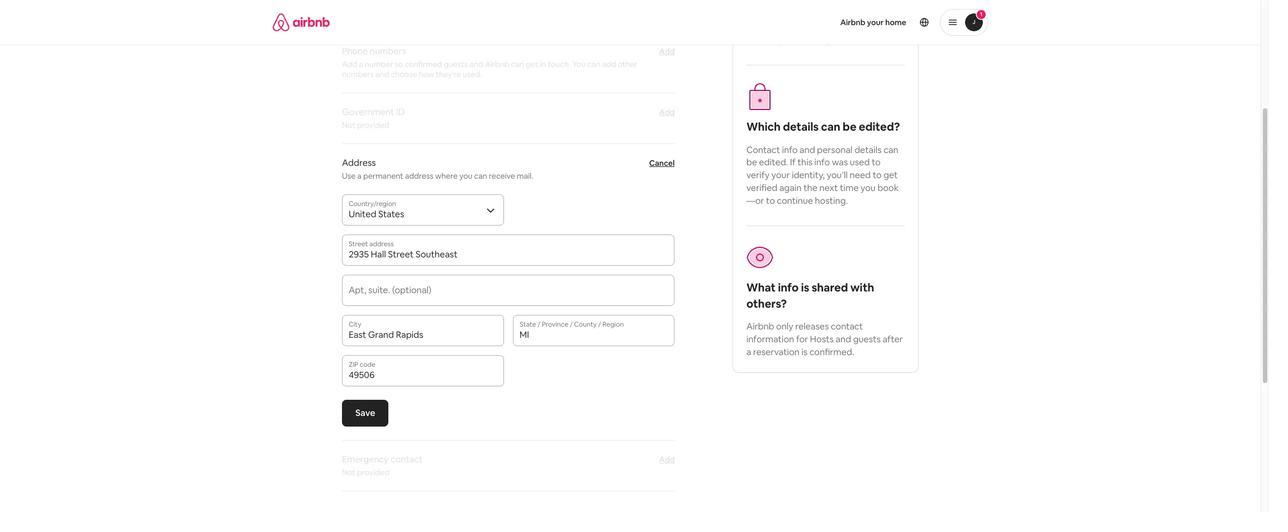 Task type: vqa. For each thing, say whether or not it's contained in the screenshot.
search field
no



Task type: describe. For each thing, give the bounding box(es) containing it.
cancel
[[649, 158, 675, 168]]

save
[[355, 407, 375, 419]]

add for add button associated with phone numbers
[[659, 46, 675, 56]]

address
[[342, 157, 376, 169]]

information
[[746, 334, 794, 345]]

we're
[[746, 21, 770, 33]]

shared
[[812, 281, 848, 295]]

airbnb for airbnb only releases contact information for hosts and guests after a reservation is confirmed.
[[746, 321, 774, 333]]

you
[[572, 59, 586, 69]]

e.g. 123 Main St. field
[[349, 249, 668, 260]]

and right "they're"
[[470, 59, 483, 69]]

phone numbers add a number so confirmed guests and airbnb can get in touch. you can add other numbers and choose how they're used.
[[342, 45, 638, 79]]

contact info and personal details can be edited. if this info was used to verify your identity, you'll need to get verified again the next time you book —or to continue hosting.
[[746, 144, 899, 207]]

info for is
[[778, 281, 799, 295]]

a inside phone numbers add a number so confirmed guests and airbnb can get in touch. you can add other numbers and choose how they're used.
[[359, 59, 363, 69]]

receive
[[489, 171, 515, 181]]

1 button
[[940, 9, 988, 36]]

choose
[[391, 69, 417, 79]]

is inside what info is shared with others?
[[801, 281, 809, 295]]

a inside airbnb only releases contact information for hosts and guests after a reservation is confirmed.
[[746, 346, 751, 358]]

verify
[[746, 170, 770, 181]]

after
[[883, 334, 903, 345]]

touch.
[[548, 59, 571, 69]]

hosting.
[[815, 195, 848, 207]]

identity.
[[800, 34, 833, 46]]

for
[[796, 334, 808, 345]]

hosts
[[810, 334, 834, 345]]

and inside contact info and personal details can be edited. if this info was used to verify your identity, you'll need to get verified again the next time you book —or to continue hosting.
[[800, 144, 815, 156]]

others?
[[746, 296, 787, 311]]

address use a permanent address where you can receive mail.
[[342, 157, 533, 181]]

permanent
[[363, 171, 403, 181]]

need
[[850, 170, 871, 181]]

airbnb only releases contact information for hosts and guests after a reservation is confirmed.
[[746, 321, 903, 358]]

address
[[405, 171, 434, 181]]

how
[[419, 69, 434, 79]]

edited.
[[759, 157, 788, 168]]

can left in
[[511, 59, 524, 69]]

with
[[850, 281, 874, 295]]

details for account
[[860, 21, 887, 33]]

a inside address use a permanent address where you can receive mail.
[[357, 171, 362, 181]]

contact inside airbnb only releases contact information for hosts and guests after a reservation is confirmed.
[[831, 321, 863, 333]]

releases
[[795, 321, 829, 333]]

e.g. 94103 text field
[[349, 370, 497, 381]]

personal
[[817, 144, 853, 156]]

what info is shared with others?
[[746, 281, 874, 311]]

continue
[[777, 195, 813, 207]]

add link
[[659, 107, 675, 118]]

was
[[832, 157, 848, 168]]

airbnb your home
[[840, 17, 906, 27]]

where
[[435, 171, 458, 181]]

add for add 'link'
[[659, 107, 675, 117]]

provided for emergency
[[357, 468, 389, 478]]

only
[[776, 321, 793, 333]]

1 vertical spatial numbers
[[342, 69, 374, 79]]

not for government id
[[342, 120, 355, 130]]

emergency contact not provided
[[342, 454, 423, 478]]

number
[[365, 59, 393, 69]]

account
[[824, 21, 858, 33]]

—or
[[746, 195, 764, 207]]

confirmed
[[405, 59, 442, 69]]

guests inside airbnb only releases contact information for hosts and guests after a reservation is confirmed.
[[853, 334, 881, 345]]

emergency
[[342, 454, 389, 466]]

can up personal
[[821, 120, 840, 134]]

other
[[618, 59, 638, 69]]

verified
[[746, 182, 777, 194]]

id
[[396, 106, 405, 118]]

use
[[342, 171, 356, 181]]

your inside contact info and personal details can be edited. if this info was used to verify your identity, you'll need to get verified again the next time you book —or to continue hosting.
[[772, 170, 790, 181]]

what
[[746, 281, 776, 295]]

identity,
[[792, 170, 825, 181]]

airbnb for airbnb your home
[[840, 17, 865, 27]]



Task type: locate. For each thing, give the bounding box(es) containing it.
can right you at top left
[[587, 59, 600, 69]]

and left so
[[376, 69, 389, 79]]

contact up hosts
[[831, 321, 863, 333]]

0 vertical spatial add button
[[659, 46, 675, 57]]

you down need
[[861, 182, 876, 194]]

details for personal
[[855, 144, 882, 156]]

not inside government id not provided
[[342, 120, 355, 130]]

details up used
[[855, 144, 882, 156]]

your down the hiding
[[780, 34, 798, 46]]

0 horizontal spatial get
[[526, 59, 538, 69]]

2 vertical spatial info
[[778, 281, 799, 295]]

1 horizontal spatial guests
[[853, 334, 881, 345]]

can left receive
[[474, 171, 487, 181]]

0 vertical spatial numbers
[[370, 45, 406, 57]]

1 vertical spatial a
[[357, 171, 362, 181]]

which details can be edited?
[[746, 120, 900, 134]]

details inside contact info and personal details can be edited. if this info was used to verify your identity, you'll need to get verified again the next time you book —or to continue hosting.
[[855, 144, 882, 156]]

airbnb your home link
[[834, 11, 913, 34]]

can inside address use a permanent address where you can receive mail.
[[474, 171, 487, 181]]

0 horizontal spatial airbnb
[[485, 59, 509, 69]]

contact
[[746, 144, 780, 156]]

a down phone
[[359, 59, 363, 69]]

not inside emergency contact not provided
[[342, 468, 355, 478]]

provided inside emergency contact not provided
[[357, 468, 389, 478]]

1 horizontal spatial contact
[[831, 321, 863, 333]]

we're hiding some account details to protect your identity.
[[746, 21, 898, 46]]

guests left after
[[853, 334, 881, 345]]

is left shared
[[801, 281, 809, 295]]

government id not provided
[[342, 106, 405, 130]]

info up others?
[[778, 281, 799, 295]]

e.g. San Francisco text field
[[349, 330, 497, 341]]

provided down emergency
[[357, 468, 389, 478]]

numbers down phone
[[342, 69, 374, 79]]

info inside what info is shared with others?
[[778, 281, 799, 295]]

and up the this
[[800, 144, 815, 156]]

edited?
[[859, 120, 900, 134]]

add button
[[659, 46, 675, 57], [659, 454, 675, 466]]

info for and
[[782, 144, 798, 156]]

add for emergency contact's add button
[[659, 455, 675, 465]]

government
[[342, 106, 394, 118]]

details up the this
[[783, 120, 819, 134]]

get inside contact info and personal details can be edited. if this info was used to verify your identity, you'll need to get verified again the next time you book —or to continue hosting.
[[884, 170, 898, 181]]

0 vertical spatial your
[[867, 17, 884, 27]]

be up personal
[[843, 120, 857, 134]]

some
[[800, 21, 822, 33]]

you right where
[[459, 171, 473, 181]]

get left in
[[526, 59, 538, 69]]

2 not from the top
[[342, 468, 355, 478]]

a
[[359, 59, 363, 69], [357, 171, 362, 181], [746, 346, 751, 358]]

2 vertical spatial a
[[746, 346, 751, 358]]

be up verify
[[746, 157, 757, 168]]

0 vertical spatial not
[[342, 120, 355, 130]]

reservation
[[753, 346, 800, 358]]

and up confirmed.
[[836, 334, 851, 345]]

your down edited. at the right
[[772, 170, 790, 181]]

0 vertical spatial you
[[459, 171, 473, 181]]

hiding
[[772, 21, 798, 33]]

get inside phone numbers add a number so confirmed guests and airbnb can get in touch. you can add other numbers and choose how they're used.
[[526, 59, 538, 69]]

0 vertical spatial is
[[801, 281, 809, 295]]

phone
[[342, 45, 368, 57]]

which
[[746, 120, 781, 134]]

2 provided from the top
[[357, 468, 389, 478]]

provided inside government id not provided
[[357, 120, 389, 130]]

0 horizontal spatial you
[[459, 171, 473, 181]]

1 vertical spatial you
[[861, 182, 876, 194]]

e.g. CA text field
[[520, 330, 668, 341]]

0 vertical spatial airbnb
[[840, 17, 865, 27]]

0 vertical spatial provided
[[357, 120, 389, 130]]

info right the this
[[814, 157, 830, 168]]

1 horizontal spatial airbnb
[[746, 321, 774, 333]]

to right —or
[[766, 195, 775, 207]]

next
[[820, 182, 838, 194]]

contact
[[831, 321, 863, 333], [391, 454, 423, 466]]

and
[[470, 59, 483, 69], [376, 69, 389, 79], [800, 144, 815, 156], [836, 334, 851, 345]]

mail.
[[517, 171, 533, 181]]

1 vertical spatial info
[[814, 157, 830, 168]]

can inside contact info and personal details can be edited. if this info was used to verify your identity, you'll need to get verified again the next time you book —or to continue hosting.
[[884, 144, 899, 156]]

0 vertical spatial contact
[[831, 321, 863, 333]]

add button for phone numbers
[[659, 46, 675, 57]]

protect
[[746, 34, 778, 46]]

provided
[[357, 120, 389, 130], [357, 468, 389, 478]]

cancel button
[[649, 158, 675, 169]]

used.
[[463, 69, 482, 79]]

2 add button from the top
[[659, 454, 675, 466]]

get up book
[[884, 170, 898, 181]]

the
[[804, 182, 818, 194]]

guests right 'how' at top left
[[444, 59, 468, 69]]

to right account on the top right
[[889, 21, 898, 33]]

can down edited? at right
[[884, 144, 899, 156]]

not
[[342, 120, 355, 130], [342, 468, 355, 478]]

used
[[850, 157, 870, 168]]

add
[[602, 59, 616, 69]]

numbers up number
[[370, 45, 406, 57]]

1 not from the top
[[342, 120, 355, 130]]

1 provided from the top
[[357, 120, 389, 130]]

2 vertical spatial airbnb
[[746, 321, 774, 333]]

your inside the we're hiding some account details to protect your identity.
[[780, 34, 798, 46]]

to inside the we're hiding some account details to protect your identity.
[[889, 21, 898, 33]]

a right 'use'
[[357, 171, 362, 181]]

get
[[526, 59, 538, 69], [884, 170, 898, 181]]

book
[[878, 182, 899, 194]]

numbers
[[370, 45, 406, 57], [342, 69, 374, 79]]

your inside profile element
[[867, 17, 884, 27]]

you inside address use a permanent address where you can receive mail.
[[459, 171, 473, 181]]

2 vertical spatial details
[[855, 144, 882, 156]]

be inside contact info and personal details can be edited. if this info was used to verify your identity, you'll need to get verified again the next time you book —or to continue hosting.
[[746, 157, 757, 168]]

your left home on the top right of the page
[[867, 17, 884, 27]]

1 horizontal spatial be
[[843, 120, 857, 134]]

airbnb inside profile element
[[840, 17, 865, 27]]

so
[[395, 59, 403, 69]]

0 vertical spatial info
[[782, 144, 798, 156]]

confirmed.
[[810, 346, 854, 358]]

not for emergency contact
[[342, 468, 355, 478]]

2 vertical spatial your
[[772, 170, 790, 181]]

guests inside phone numbers add a number so confirmed guests and airbnb can get in touch. you can add other numbers and choose how they're used.
[[444, 59, 468, 69]]

airbnb
[[840, 17, 865, 27], [485, 59, 509, 69], [746, 321, 774, 333]]

0 vertical spatial be
[[843, 120, 857, 134]]

you
[[459, 171, 473, 181], [861, 182, 876, 194]]

you'll
[[827, 170, 848, 181]]

not down "government"
[[342, 120, 355, 130]]

1 vertical spatial your
[[780, 34, 798, 46]]

contact right emergency
[[391, 454, 423, 466]]

add
[[659, 46, 675, 56], [342, 59, 357, 69], [659, 107, 675, 117], [659, 455, 675, 465]]

you inside contact info and personal details can be edited. if this info was used to verify your identity, you'll need to get verified again the next time you book —or to continue hosting.
[[861, 182, 876, 194]]

1 vertical spatial is
[[802, 346, 808, 358]]

info
[[782, 144, 798, 156], [814, 157, 830, 168], [778, 281, 799, 295]]

airbnb inside phone numbers add a number so confirmed guests and airbnb can get in touch. you can add other numbers and choose how they're used.
[[485, 59, 509, 69]]

1 horizontal spatial you
[[861, 182, 876, 194]]

1 vertical spatial add button
[[659, 454, 675, 466]]

2 horizontal spatial airbnb
[[840, 17, 865, 27]]

0 vertical spatial get
[[526, 59, 538, 69]]

profile element
[[644, 0, 988, 45]]

0 vertical spatial a
[[359, 59, 363, 69]]

e.g. Apt #7 text field
[[349, 290, 668, 301]]

1 vertical spatial be
[[746, 157, 757, 168]]

time
[[840, 182, 859, 194]]

provided for government
[[357, 120, 389, 130]]

in
[[540, 59, 546, 69]]

info up if
[[782, 144, 798, 156]]

if
[[790, 157, 796, 168]]

guests
[[444, 59, 468, 69], [853, 334, 881, 345]]

to right used
[[872, 157, 881, 168]]

to
[[889, 21, 898, 33], [872, 157, 881, 168], [873, 170, 882, 181], [766, 195, 775, 207]]

provided down "government"
[[357, 120, 389, 130]]

1 add button from the top
[[659, 46, 675, 57]]

they're
[[436, 69, 461, 79]]

details inside the we're hiding some account details to protect your identity.
[[860, 21, 887, 33]]

details
[[860, 21, 887, 33], [783, 120, 819, 134], [855, 144, 882, 156]]

1 vertical spatial details
[[783, 120, 819, 134]]

1
[[980, 11, 983, 18]]

0 horizontal spatial contact
[[391, 454, 423, 466]]

details right account on the top right
[[860, 21, 887, 33]]

0 horizontal spatial be
[[746, 157, 757, 168]]

0 vertical spatial guests
[[444, 59, 468, 69]]

airbnb inside airbnb only releases contact information for hosts and guests after a reservation is confirmed.
[[746, 321, 774, 333]]

0 horizontal spatial guests
[[444, 59, 468, 69]]

to up book
[[873, 170, 882, 181]]

add button for emergency contact
[[659, 454, 675, 466]]

is down the for
[[802, 346, 808, 358]]

home
[[885, 17, 906, 27]]

be
[[843, 120, 857, 134], [746, 157, 757, 168]]

1 vertical spatial airbnb
[[485, 59, 509, 69]]

again
[[779, 182, 802, 194]]

your
[[867, 17, 884, 27], [780, 34, 798, 46], [772, 170, 790, 181]]

save button
[[342, 400, 389, 427]]

contact inside emergency contact not provided
[[391, 454, 423, 466]]

1 vertical spatial contact
[[391, 454, 423, 466]]

1 horizontal spatial get
[[884, 170, 898, 181]]

is
[[801, 281, 809, 295], [802, 346, 808, 358]]

0 vertical spatial details
[[860, 21, 887, 33]]

not down emergency
[[342, 468, 355, 478]]

is inside airbnb only releases contact information for hosts and guests after a reservation is confirmed.
[[802, 346, 808, 358]]

a down information at bottom right
[[746, 346, 751, 358]]

1 vertical spatial get
[[884, 170, 898, 181]]

can
[[511, 59, 524, 69], [587, 59, 600, 69], [821, 120, 840, 134], [884, 144, 899, 156], [474, 171, 487, 181]]

1 vertical spatial guests
[[853, 334, 881, 345]]

add inside phone numbers add a number so confirmed guests and airbnb can get in touch. you can add other numbers and choose how they're used.
[[342, 59, 357, 69]]

1 vertical spatial provided
[[357, 468, 389, 478]]

this
[[798, 157, 813, 168]]

1 vertical spatial not
[[342, 468, 355, 478]]

and inside airbnb only releases contact information for hosts and guests after a reservation is confirmed.
[[836, 334, 851, 345]]



